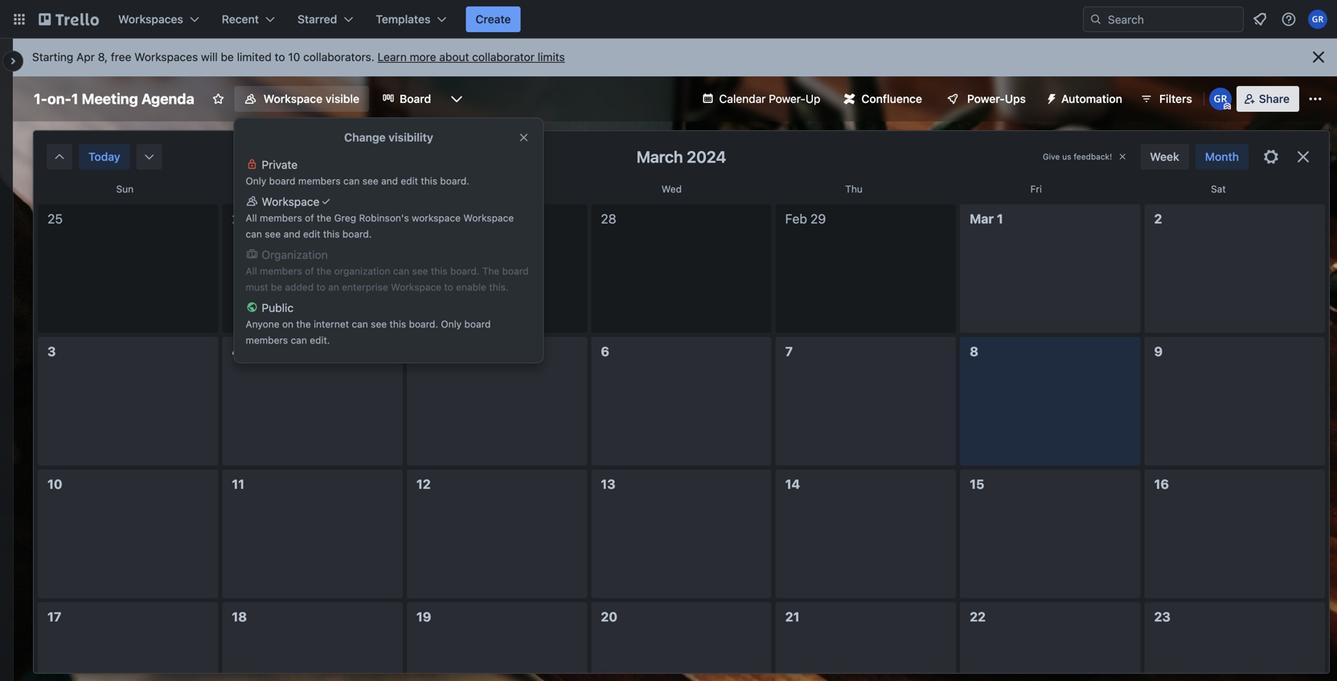 Task type: locate. For each thing, give the bounding box(es) containing it.
14
[[786, 477, 801, 492]]

25
[[47, 211, 63, 226]]

only board members can see and edit this board.
[[246, 175, 470, 187]]

0 vertical spatial workspaces
[[118, 12, 183, 26]]

greg robinson (gregrobinson96) image right filters
[[1210, 88, 1232, 110]]

the up an
[[317, 265, 332, 277]]

1 horizontal spatial and
[[381, 175, 398, 187]]

1 vertical spatial board
[[502, 265, 529, 277]]

robinson's
[[359, 212, 409, 224]]

Search field
[[1103, 7, 1243, 31]]

1 horizontal spatial 10
[[288, 50, 300, 64]]

workspaces
[[118, 12, 183, 26], [134, 50, 198, 64]]

edit
[[401, 175, 418, 187], [303, 228, 321, 240]]

1 horizontal spatial only
[[441, 319, 462, 330]]

organization
[[334, 265, 390, 277]]

see down enterprise
[[371, 319, 387, 330]]

1 vertical spatial 10
[[47, 477, 62, 492]]

0 vertical spatial 1
[[71, 90, 78, 107]]

this inside all members of the greg robinson's workspace workspace can see and edit this board.
[[323, 228, 340, 240]]

of down mon
[[305, 212, 314, 224]]

filters button
[[1136, 86, 1197, 112]]

0 horizontal spatial and
[[284, 228, 300, 240]]

greg robinson (gregrobinson96) image
[[1309, 10, 1328, 29], [1210, 88, 1232, 110]]

give us feedback!
[[1043, 152, 1113, 161]]

0 horizontal spatial power-
[[769, 92, 806, 105]]

board. up enable
[[450, 265, 480, 277]]

sm image
[[1039, 86, 1062, 109], [141, 149, 157, 165]]

members inside anyone on the internet can see this board. only board members can edit.
[[246, 335, 288, 346]]

agenda
[[141, 90, 194, 107]]

can down on
[[291, 335, 307, 346]]

can inside all members of the greg robinson's workspace workspace can see and edit this board.
[[246, 228, 262, 240]]

board down private
[[269, 175, 296, 187]]

all inside 'all members of the organization can see this board. the board must be added to an enterprise workspace to enable this.'
[[246, 265, 257, 277]]

must
[[246, 282, 268, 293]]

workspaces down workspaces dropdown button at top
[[134, 50, 198, 64]]

1 vertical spatial all
[[246, 265, 257, 277]]

1 right 1-
[[71, 90, 78, 107]]

4
[[232, 344, 241, 359]]

19
[[417, 609, 431, 625]]

greg robinson (gregrobinson96) image right "open information menu" icon
[[1309, 10, 1328, 29]]

2024
[[687, 147, 727, 166]]

the for organization
[[317, 265, 332, 277]]

1 vertical spatial edit
[[303, 228, 321, 240]]

public
[[262, 301, 294, 314]]

board. inside all members of the greg robinson's workspace workspace can see and edit this board.
[[343, 228, 372, 240]]

0 horizontal spatial to
[[275, 50, 285, 64]]

workspace
[[412, 212, 461, 224]]

private
[[262, 158, 298, 171]]

will
[[201, 50, 218, 64]]

0 horizontal spatial sm image
[[141, 149, 157, 165]]

to left an
[[316, 282, 326, 293]]

the right on
[[296, 319, 311, 330]]

can down '26'
[[246, 228, 262, 240]]

2 power- from the left
[[968, 92, 1005, 105]]

limited
[[237, 50, 272, 64]]

1 vertical spatial sm image
[[141, 149, 157, 165]]

sm image right ups
[[1039, 86, 1062, 109]]

board. up workspace
[[440, 175, 470, 187]]

the left greg
[[317, 212, 332, 224]]

1 horizontal spatial board
[[465, 319, 491, 330]]

0 horizontal spatial edit
[[303, 228, 321, 240]]

1 horizontal spatial 1
[[997, 211, 1004, 226]]

this left the in the left top of the page
[[431, 265, 448, 277]]

members down mon
[[260, 212, 302, 224]]

0 horizontal spatial board
[[269, 175, 296, 187]]

only down enable
[[441, 319, 462, 330]]

0 horizontal spatial greg robinson (gregrobinson96) image
[[1210, 88, 1232, 110]]

give us feedback! link
[[1043, 152, 1113, 161]]

1 all from the top
[[246, 212, 257, 224]]

1 vertical spatial the
[[317, 265, 332, 277]]

of inside 'all members of the organization can see this board. the board must be added to an enterprise workspace to enable this.'
[[305, 265, 314, 277]]

0 horizontal spatial be
[[221, 50, 234, 64]]

1 vertical spatial be
[[271, 282, 282, 293]]

edit inside all members of the greg robinson's workspace workspace can see and edit this board.
[[303, 228, 321, 240]]

2 of from the top
[[305, 265, 314, 277]]

1 horizontal spatial sm image
[[1039, 86, 1062, 109]]

of up the added
[[305, 265, 314, 277]]

star or unstar board image
[[212, 92, 225, 105]]

of
[[305, 212, 314, 224], [305, 265, 314, 277]]

about
[[439, 50, 469, 64]]

0 horizontal spatial only
[[246, 175, 266, 187]]

to left enable
[[444, 282, 453, 293]]

1
[[71, 90, 78, 107], [997, 211, 1004, 226]]

2 vertical spatial the
[[296, 319, 311, 330]]

board inside 'all members of the organization can see this board. the board must be added to an enterprise workspace to enable this.'
[[502, 265, 529, 277]]

board. down greg
[[343, 228, 372, 240]]

automation button
[[1039, 86, 1132, 112]]

23
[[1155, 609, 1171, 625]]

be inside 'all members of the organization can see this board. the board must be added to an enterprise workspace to enable this.'
[[271, 282, 282, 293]]

1 vertical spatial only
[[441, 319, 462, 330]]

1 horizontal spatial power-
[[968, 92, 1005, 105]]

28
[[601, 211, 617, 226]]

calendar
[[719, 92, 766, 105]]

calendar power-up
[[719, 92, 821, 105]]

all inside all members of the greg robinson's workspace workspace can see and edit this board.
[[246, 212, 257, 224]]

visible
[[326, 92, 360, 105]]

only down private
[[246, 175, 266, 187]]

see
[[363, 175, 379, 187], [265, 228, 281, 240], [412, 265, 428, 277], [371, 319, 387, 330]]

week
[[1150, 150, 1180, 163]]

17
[[47, 609, 61, 625]]

all members of the greg robinson's workspace workspace can see and edit this board.
[[246, 212, 514, 240]]

change
[[344, 131, 386, 144]]

see up organization
[[265, 228, 281, 240]]

Board name text field
[[26, 86, 202, 112]]

and
[[381, 175, 398, 187], [284, 228, 300, 240]]

board down enable
[[465, 319, 491, 330]]

1 vertical spatial of
[[305, 265, 314, 277]]

2 all from the top
[[246, 265, 257, 277]]

10
[[288, 50, 300, 64], [47, 477, 62, 492]]

us
[[1063, 152, 1072, 161]]

the inside 'all members of the organization can see this board. the board must be added to an enterprise workspace to enable this.'
[[317, 265, 332, 277]]

this down greg
[[323, 228, 340, 240]]

20
[[601, 609, 618, 625]]

workspaces button
[[109, 6, 209, 32]]

0 horizontal spatial 10
[[47, 477, 62, 492]]

workspace
[[264, 92, 323, 105], [262, 195, 320, 208], [464, 212, 514, 224], [391, 282, 442, 293]]

confluence
[[862, 92, 923, 105]]

show menu image
[[1308, 91, 1324, 107]]

more
[[410, 50, 436, 64]]

of inside all members of the greg robinson's workspace workspace can see and edit this board.
[[305, 212, 314, 224]]

on-
[[47, 90, 71, 107]]

1 of from the top
[[305, 212, 314, 224]]

0 horizontal spatial 1
[[71, 90, 78, 107]]

this inside anyone on the internet can see this board. only board members can edit.
[[390, 319, 406, 330]]

all for organization
[[246, 265, 257, 277]]

0 vertical spatial be
[[221, 50, 234, 64]]

and up robinson's
[[381, 175, 398, 187]]

0 vertical spatial board
[[269, 175, 296, 187]]

2 horizontal spatial board
[[502, 265, 529, 277]]

0 vertical spatial all
[[246, 212, 257, 224]]

search image
[[1090, 13, 1103, 26]]

of for organization
[[305, 265, 314, 277]]

edit up 27
[[401, 175, 418, 187]]

8
[[970, 344, 979, 359]]

workspace right enterprise
[[391, 282, 442, 293]]

members up greg
[[298, 175, 341, 187]]

confluence icon image
[[844, 93, 855, 105]]

of for workspace
[[305, 212, 314, 224]]

greg
[[334, 212, 356, 224]]

0 vertical spatial and
[[381, 175, 398, 187]]

mar
[[970, 211, 994, 226]]

sm image inside 'automation' button
[[1039, 86, 1062, 109]]

edit up organization
[[303, 228, 321, 240]]

internet
[[314, 319, 349, 330]]

be right must
[[271, 282, 282, 293]]

0 vertical spatial of
[[305, 212, 314, 224]]

18
[[232, 609, 247, 625]]

0 vertical spatial sm image
[[1039, 86, 1062, 109]]

2 vertical spatial board
[[465, 319, 491, 330]]

be right will on the top left of the page
[[221, 50, 234, 64]]

all members of the organization can see this board. the board must be added to an enterprise workspace to enable this.
[[246, 265, 529, 293]]

sat
[[1211, 183, 1226, 195]]

workspaces up free
[[118, 12, 183, 26]]

enterprise
[[342, 282, 388, 293]]

to right limited
[[275, 50, 285, 64]]

the inside all members of the greg robinson's workspace workspace can see and edit this board.
[[317, 212, 332, 224]]

share
[[1259, 92, 1290, 105]]

sm image down the agenda at top
[[141, 149, 157, 165]]

recent button
[[212, 6, 285, 32]]

0 vertical spatial greg robinson (gregrobinson96) image
[[1309, 10, 1328, 29]]

board up "this."
[[502, 265, 529, 277]]

and up organization
[[284, 228, 300, 240]]

members
[[298, 175, 341, 187], [260, 212, 302, 224], [260, 265, 302, 277], [246, 335, 288, 346]]

starting apr 8, free workspaces will be limited to 10 collaborators. learn more about collaborator limits
[[32, 50, 565, 64]]

3
[[47, 344, 56, 359]]

workspace down starting apr 8, free workspaces will be limited to 10 collaborators. learn more about collaborator limits
[[264, 92, 323, 105]]

starting
[[32, 50, 73, 64]]

back to home image
[[39, 6, 99, 32]]

board
[[400, 92, 431, 105]]

0 vertical spatial only
[[246, 175, 266, 187]]

1 vertical spatial workspaces
[[134, 50, 198, 64]]

create
[[476, 12, 511, 26]]

to
[[275, 50, 285, 64], [316, 282, 326, 293], [444, 282, 453, 293]]

workspace inside workspace visible button
[[264, 92, 323, 105]]

see inside anyone on the internet can see this board. only board members can edit.
[[371, 319, 387, 330]]

1 horizontal spatial greg robinson (gregrobinson96) image
[[1309, 10, 1328, 29]]

1 horizontal spatial be
[[271, 282, 282, 293]]

1 vertical spatial greg robinson (gregrobinson96) image
[[1210, 88, 1232, 110]]

see down 27
[[412, 265, 428, 277]]

power-
[[769, 92, 806, 105], [968, 92, 1005, 105]]

wed
[[662, 183, 682, 195]]

6
[[601, 344, 610, 359]]

27
[[417, 211, 431, 226]]

members down organization
[[260, 265, 302, 277]]

1 right mar
[[997, 211, 1004, 226]]

can right organization
[[393, 265, 410, 277]]

board. down 'all members of the organization can see this board. the board must be added to an enterprise workspace to enable this.'
[[409, 319, 438, 330]]

0 vertical spatial edit
[[401, 175, 418, 187]]

workspace right workspace
[[464, 212, 514, 224]]

0 vertical spatial the
[[317, 212, 332, 224]]

this down 'all members of the organization can see this board. the board must be added to an enterprise workspace to enable this.'
[[390, 319, 406, 330]]

15
[[970, 477, 985, 492]]

the
[[317, 212, 332, 224], [317, 265, 332, 277], [296, 319, 311, 330]]

members down anyone
[[246, 335, 288, 346]]

1 vertical spatial and
[[284, 228, 300, 240]]

confluence button
[[834, 86, 932, 112]]



Task type: vqa. For each thing, say whether or not it's contained in the screenshot.
board icon
no



Task type: describe. For each thing, give the bounding box(es) containing it.
march 2024
[[637, 147, 727, 166]]

open information menu image
[[1281, 11, 1297, 27]]

workspace down mon
[[262, 195, 320, 208]]

9
[[1155, 344, 1163, 359]]

close popover image
[[518, 131, 530, 144]]

templates button
[[366, 6, 456, 32]]

board link
[[372, 86, 441, 112]]

2 horizontal spatial to
[[444, 282, 453, 293]]

only inside anyone on the internet can see this board. only board members can edit.
[[441, 319, 462, 330]]

board inside anyone on the internet can see this board. only board members can edit.
[[465, 319, 491, 330]]

board. inside 'all members of the organization can see this board. the board must be added to an enterprise workspace to enable this.'
[[450, 265, 480, 277]]

members inside 'all members of the organization can see this board. the board must be added to an enterprise workspace to enable this.'
[[260, 265, 302, 277]]

0 vertical spatial 10
[[288, 50, 300, 64]]

anyone on the internet can see this board. only board members can edit.
[[246, 319, 491, 346]]

1 horizontal spatial to
[[316, 282, 326, 293]]

16
[[1155, 477, 1170, 492]]

greg robinson (gregrobinson96) image inside primary element
[[1309, 10, 1328, 29]]

the for workspace
[[317, 212, 332, 224]]

1 power- from the left
[[769, 92, 806, 105]]

feedback!
[[1074, 152, 1113, 161]]

learn more about collaborator limits link
[[378, 50, 565, 64]]

organization
[[262, 248, 328, 261]]

workspace visible button
[[235, 86, 369, 112]]

added
[[285, 282, 314, 293]]

this member is an admin of this board. image
[[1224, 103, 1231, 110]]

the
[[482, 265, 500, 277]]

7
[[786, 344, 793, 359]]

create button
[[466, 6, 521, 32]]

0 notifications image
[[1251, 10, 1270, 29]]

an
[[328, 282, 339, 293]]

sm image
[[51, 149, 68, 165]]

primary element
[[0, 0, 1338, 39]]

11
[[232, 477, 245, 492]]

anyone
[[246, 319, 280, 330]]

the inside anyone on the internet can see this board. only board members can edit.
[[296, 319, 311, 330]]

recent
[[222, 12, 259, 26]]

1 inside board name text field
[[71, 90, 78, 107]]

can inside 'all members of the organization can see this board. the board must be added to an enterprise workspace to enable this.'
[[393, 265, 410, 277]]

board. inside anyone on the internet can see this board. only board members can edit.
[[409, 319, 438, 330]]

change visibility
[[344, 131, 433, 144]]

automation
[[1062, 92, 1123, 105]]

thu
[[846, 183, 863, 195]]

week button
[[1141, 144, 1189, 170]]

mar 1
[[970, 211, 1004, 226]]

see inside 'all members of the organization can see this board. the board must be added to an enterprise workspace to enable this.'
[[412, 265, 428, 277]]

1 vertical spatial 1
[[997, 211, 1004, 226]]

enable
[[456, 282, 487, 293]]

1 horizontal spatial edit
[[401, 175, 418, 187]]

workspace inside 'all members of the organization can see this board. the board must be added to an enterprise workspace to enable this.'
[[391, 282, 442, 293]]

meeting
[[82, 90, 138, 107]]

collaborator
[[472, 50, 535, 64]]

filters
[[1160, 92, 1193, 105]]

customize views image
[[449, 91, 465, 107]]

power-ups button
[[935, 86, 1036, 112]]

feb 29
[[786, 211, 826, 226]]

see up robinson's
[[363, 175, 379, 187]]

edit.
[[310, 335, 330, 346]]

on
[[282, 319, 294, 330]]

workspace inside all members of the greg robinson's workspace workspace can see and edit this board.
[[464, 212, 514, 224]]

8,
[[98, 50, 108, 64]]

feb
[[786, 211, 807, 226]]

free
[[111, 50, 131, 64]]

mon
[[297, 183, 317, 195]]

sun
[[116, 183, 134, 195]]

2
[[1155, 211, 1163, 226]]

this.
[[489, 282, 509, 293]]

1-on-1 meeting agenda
[[34, 90, 194, 107]]

templates
[[376, 12, 431, 26]]

1-
[[34, 90, 47, 107]]

up
[[806, 92, 821, 105]]

workspaces inside dropdown button
[[118, 12, 183, 26]]

ups
[[1005, 92, 1026, 105]]

all for workspace
[[246, 212, 257, 224]]

this inside 'all members of the organization can see this board. the board must be added to an enterprise workspace to enable this.'
[[431, 265, 448, 277]]

21
[[786, 609, 800, 625]]

power- inside button
[[968, 92, 1005, 105]]

share button
[[1237, 86, 1300, 112]]

13
[[601, 477, 616, 492]]

members inside all members of the greg robinson's workspace workspace can see and edit this board.
[[260, 212, 302, 224]]

workspace visible
[[264, 92, 360, 105]]

visibility
[[389, 131, 433, 144]]

can right "internet"
[[352, 319, 368, 330]]

29
[[811, 211, 826, 226]]

can up greg
[[343, 175, 360, 187]]

see inside all members of the greg robinson's workspace workspace can see and edit this board.
[[265, 228, 281, 240]]

march
[[637, 147, 683, 166]]

learn
[[378, 50, 407, 64]]

starred
[[298, 12, 337, 26]]

fri
[[1031, 183, 1042, 195]]

and inside all members of the greg robinson's workspace workspace can see and edit this board.
[[284, 228, 300, 240]]

26
[[232, 211, 247, 226]]

this up workspace
[[421, 175, 438, 187]]

apr
[[76, 50, 95, 64]]

collaborators.
[[303, 50, 375, 64]]

limits
[[538, 50, 565, 64]]

22
[[970, 609, 986, 625]]

power-ups
[[968, 92, 1026, 105]]



